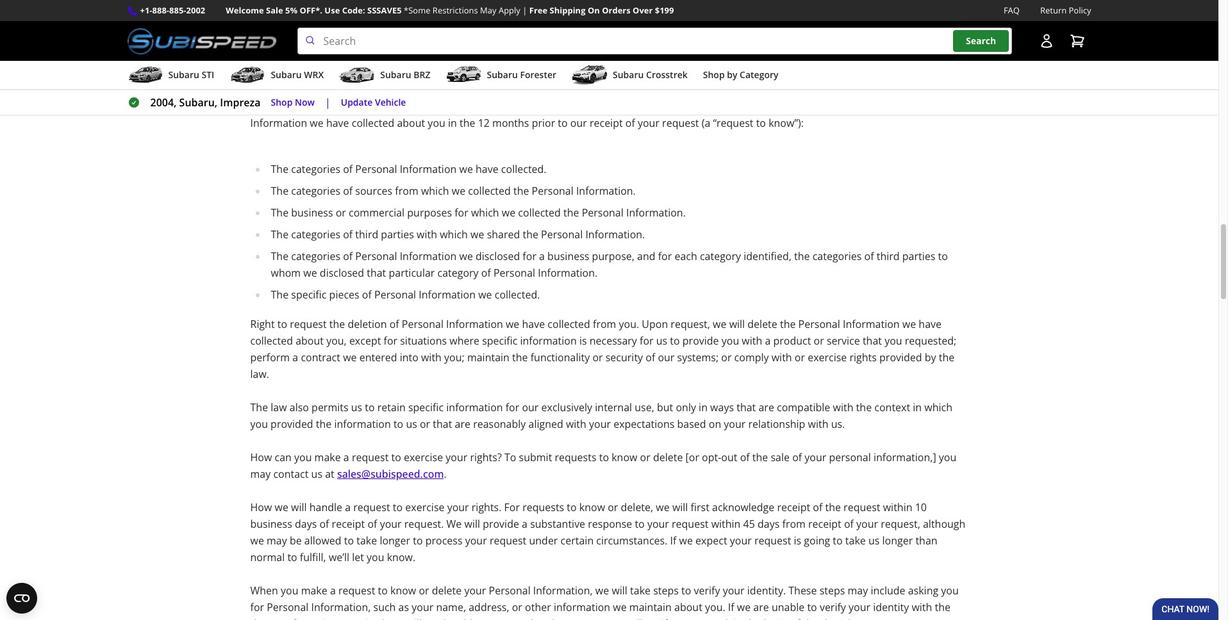 Task type: locate. For each thing, give the bounding box(es) containing it.
0 vertical spatial requests
[[555, 451, 597, 465]]

although
[[923, 518, 966, 532]]

2 vertical spatial are
[[754, 601, 769, 615]]

|
[[523, 4, 527, 16], [325, 96, 331, 110]]

1 vertical spatial right
[[250, 317, 275, 332]]

information inside the when you make a request to know or delete your personal information, we will take steps to verify your identity. these steps may include asking you for personal information, such as your name, address, or other information we maintain about you. if we are unable to verify your identity with the degree of certainty required, we will not be able to respond to the request. we will notify you to explain the basis of the denial.
[[554, 601, 611, 615]]

in left 12
[[448, 116, 457, 130]]

4 subaru from the left
[[487, 69, 518, 81]]

may inside the when you make a request to know or delete your personal information, we will take steps to verify your identity. these steps may include asking you for personal information, such as your name, address, or other information we maintain about you. if we are unable to verify your identity with the degree of certainty required, we will not be able to respond to the request. we will notify you to explain the basis of the denial.
[[848, 584, 868, 598]]

parties
[[381, 228, 414, 242], [903, 250, 936, 264]]

our inside right to request disclosure of information we collect or share about you. you can submit a request to us for the following data regarding the personal information we have collected about you in the 12 months prior to our receipt of your request (a "request to know"):
[[571, 116, 587, 130]]

0 vertical spatial by
[[727, 69, 738, 81]]

or up not
[[419, 584, 429, 598]]

0 vertical spatial request,
[[671, 317, 710, 332]]

from down "the categories of personal information we have collected."
[[395, 184, 419, 198]]

shop left now
[[271, 96, 293, 108]]

0 horizontal spatial from
[[395, 184, 419, 198]]

1 horizontal spatial maintain
[[630, 601, 672, 615]]

specific right retain
[[408, 401, 444, 415]]

search input field
[[297, 28, 1012, 55]]

0 vertical spatial information,
[[533, 584, 593, 598]]

for
[[504, 501, 520, 515]]

+1-888-885-2002
[[140, 4, 205, 16]]

you. up the explain in the bottom right of the page
[[705, 601, 726, 615]]

0 vertical spatial can
[[619, 99, 636, 114]]

share
[[515, 99, 542, 114]]

0 horizontal spatial provide
[[483, 518, 519, 532]]

.
[[444, 468, 447, 482]]

the for the categories of personal information we disclosed for a business purpose, and for each category identified, the categories of third parties to whom we disclosed that particular category of personal information.
[[271, 250, 289, 264]]

ways
[[711, 401, 734, 415]]

subaru inside 'dropdown button'
[[271, 69, 302, 81]]

how
[[250, 451, 272, 465], [250, 501, 272, 515]]

have down disclosure
[[326, 116, 349, 130]]

1 horizontal spatial take
[[630, 584, 651, 598]]

subaru sti
[[168, 69, 214, 81]]

maintain up notify
[[630, 601, 672, 615]]

subaru left sti in the top of the page
[[168, 69, 199, 81]]

months
[[493, 116, 529, 130]]

or down expectations
[[640, 451, 651, 465]]

0 horizontal spatial specific
[[291, 288, 327, 302]]

3 subaru from the left
[[380, 69, 411, 81]]

0 vertical spatial delete
[[748, 317, 778, 332]]

degree
[[250, 618, 284, 621]]

will down the circumstances.
[[612, 584, 628, 598]]

1 right from the top
[[250, 99, 275, 114]]

you;
[[444, 351, 465, 365]]

1 horizontal spatial submit
[[639, 99, 672, 114]]

particular
[[389, 266, 435, 280]]

are down identity.
[[754, 601, 769, 615]]

a inside the when you make a request to know or delete your personal information, we will take steps to verify your identity. these steps may include asking you for personal information, such as your name, address, or other information we maintain about you. if we are unable to verify your identity with the degree of certainty required, we will not be able to respond to the request. we will notify you to explain the basis of the denial.
[[330, 584, 336, 598]]

with up the comply
[[742, 334, 763, 348]]

which
[[421, 184, 449, 198], [471, 206, 499, 220], [440, 228, 468, 242], [925, 401, 953, 415]]

which inside the law also permits us to retain specific information for our exclusively internal use, but only in ways that are compatible with the context in which you provided the information to us or that are reasonably aligned with your expectations based on your relationship with us.
[[925, 401, 953, 415]]

1 vertical spatial make
[[301, 584, 327, 598]]

or left "service"
[[814, 334, 824, 348]]

provide
[[683, 334, 719, 348], [483, 518, 519, 532]]

2 vertical spatial know
[[390, 584, 416, 598]]

longer
[[380, 534, 410, 548], [883, 534, 913, 548]]

the inside how can you make a request to exercise your rights? to submit requests to know or delete [or opt-out of the sale of your personal information,] you may contact us at
[[753, 451, 768, 465]]

certainty
[[299, 618, 341, 621]]

a inside the categories of personal information we disclosed for a business purpose, and for each category identified, the categories of third parties to whom we disclosed that particular category of personal information.
[[539, 250, 545, 264]]

5%
[[285, 4, 298, 16]]

are left reasonably
[[455, 418, 471, 432]]

within
[[883, 501, 913, 515], [711, 518, 741, 532]]

category down 'the categories of third parties with which we shared the personal information.'
[[438, 266, 479, 280]]

button image
[[1039, 33, 1054, 49]]

| right now
[[325, 96, 331, 110]]

collected inside right to request disclosure of information we collect or share about you. you can submit a request to us for the following data regarding the personal information we have collected about you in the 12 months prior to our receipt of your request (a "request to know"):
[[352, 116, 394, 130]]

1 vertical spatial may
[[267, 534, 287, 548]]

0 vertical spatial you.
[[575, 99, 596, 114]]

0 vertical spatial know
[[612, 451, 638, 465]]

information up reasonably
[[446, 401, 503, 415]]

subaru left 'wrx' on the top left of the page
[[271, 69, 302, 81]]

able
[[458, 618, 478, 621]]

a subaru crosstrek thumbnail image image
[[572, 65, 608, 85]]

categories for the categories of third parties with which we shared the personal information.
[[291, 228, 340, 242]]

may
[[480, 4, 497, 16]]

steps up notify
[[654, 584, 679, 598]]

a subaru brz thumbnail image image
[[339, 65, 375, 85]]

or up the response at the bottom
[[608, 501, 618, 515]]

1 horizontal spatial if
[[728, 601, 735, 615]]

permits
[[312, 401, 349, 415]]

0 vertical spatial our
[[571, 116, 587, 130]]

how inside how can you make a request to exercise your rights? to submit requests to know or delete [or opt-out of the sale of your personal information,] you may contact us at
[[250, 451, 272, 465]]

0 vertical spatial collected.
[[501, 162, 547, 176]]

the inside the categories of personal information we disclosed for a business purpose, and for each category identified, the categories of third parties to whom we disclosed that particular category of personal information.
[[794, 250, 810, 264]]

name,
[[436, 601, 466, 615]]

2 horizontal spatial specific
[[482, 334, 518, 348]]

our up aligned
[[522, 401, 539, 415]]

if left expect
[[670, 534, 677, 548]]

submit right to
[[519, 451, 552, 465]]

or down necessary
[[593, 351, 603, 365]]

when
[[250, 584, 278, 598]]

1 horizontal spatial provided
[[880, 351, 922, 365]]

days right 45
[[758, 518, 780, 532]]

10
[[915, 501, 927, 515]]

over
[[633, 4, 653, 16]]

collected. down the shared
[[495, 288, 540, 302]]

or up months
[[502, 99, 512, 114]]

your
[[638, 116, 660, 130], [589, 418, 611, 432], [724, 418, 746, 432], [446, 451, 468, 465], [805, 451, 827, 465], [447, 501, 469, 515], [380, 518, 402, 532], [648, 518, 669, 532], [857, 518, 878, 532], [465, 534, 487, 548], [730, 534, 752, 548], [464, 584, 486, 598], [723, 584, 745, 598], [412, 601, 434, 615], [849, 601, 871, 615]]

information,
[[533, 584, 593, 598], [311, 601, 371, 615]]

request up (a in the right of the page
[[683, 99, 720, 114]]

than
[[916, 534, 938, 548]]

collect
[[469, 99, 499, 114]]

us down upon at bottom
[[656, 334, 668, 348]]

| left free
[[523, 4, 527, 16]]

us left at at left
[[311, 468, 323, 482]]

1 vertical spatial requests
[[523, 501, 564, 515]]

or up sales@subispeed.com .
[[420, 418, 430, 432]]

right to request the deletion of personal information we have collected from you. upon request, we will delete the personal information we have collected about you, except for situations where specific information is necessary for us to provide you with a product or service that you requested; perform a contract we entered into with you; maintain the functionality or security of our systems; or comply with or exercise rights provided by the law.
[[250, 317, 957, 382]]

2 vertical spatial our
[[522, 401, 539, 415]]

subispeed logo image
[[127, 28, 277, 55]]

within left 10
[[883, 501, 913, 515]]

information
[[393, 99, 450, 114], [520, 334, 577, 348], [446, 401, 503, 415], [334, 418, 391, 432], [554, 601, 611, 615]]

information up the categories of sources from which we collected the personal information.
[[400, 162, 457, 176]]

1 vertical spatial submit
[[519, 451, 552, 465]]

personal
[[829, 451, 871, 465]]

0 vertical spatial make
[[315, 451, 341, 465]]

shop inside dropdown button
[[703, 69, 725, 81]]

information down shop now link at the top
[[250, 116, 307, 130]]

may inside how we will handle a request to exercise your rights. for requests to know or delete, we will first acknowledge receipt of the request within 10 business days of receipt of your request. we will provide a substantive response to your request within 45 days from receipt of your request, although we may be allowed to take longer to process your request under certain circumstances. if we expect your request is going to take us longer than normal to fulfill, we'll let you know.
[[267, 534, 287, 548]]

categories for the categories of personal information we disclosed for a business purpose, and for each category identified, the categories of third parties to whom we disclosed that particular category of personal information.
[[291, 250, 340, 264]]

0 vertical spatial exercise
[[808, 351, 847, 365]]

sti
[[202, 69, 214, 81]]

1 horizontal spatial you.
[[619, 317, 639, 332]]

2 vertical spatial exercise
[[405, 501, 445, 515]]

maintain down where
[[467, 351, 510, 365]]

2004,
[[150, 96, 177, 110]]

2 horizontal spatial from
[[783, 518, 806, 532]]

1 horizontal spatial parties
[[903, 250, 936, 264]]

information up particular
[[400, 250, 457, 264]]

specific down whom
[[291, 288, 327, 302]]

1 horizontal spatial provide
[[683, 334, 719, 348]]

subaru crosstrek button
[[572, 64, 688, 89]]

0 horizontal spatial in
[[448, 116, 457, 130]]

collected up the business or commercial purposes for which we collected the personal information.
[[468, 184, 511, 198]]

submit inside right to request disclosure of information we collect or share about you. you can submit a request to us for the following data regarding the personal information we have collected about you in the 12 months prior to our receipt of your request (a "request to know"):
[[639, 99, 672, 114]]

we inside the when you make a request to know or delete your personal information, we will take steps to verify your identity. these steps may include asking you for personal information, such as your name, address, or other information we maintain about you. if we are unable to verify your identity with the degree of certainty required, we will not be able to respond to the request. we will notify you to explain the basis of the denial.
[[609, 618, 624, 621]]

request down 45
[[755, 534, 791, 548]]

request up sales@subispeed.com
[[352, 451, 389, 465]]

1 days from the left
[[295, 518, 317, 532]]

submit inside how can you make a request to exercise your rights? to submit requests to know or delete [or opt-out of the sale of your personal information,] you may contact us at
[[519, 451, 552, 465]]

business inside how we will handle a request to exercise your rights. for requests to know or delete, we will first acknowledge receipt of the request within 10 business days of receipt of your request. we will provide a substantive response to your request within 45 days from receipt of your request, although we may be allowed to take longer to process your request under certain circumstances. if we expect your request is going to take us longer than normal to fulfill, we'll let you know.
[[250, 518, 292, 532]]

1 vertical spatial provided
[[271, 418, 313, 432]]

subaru,
[[179, 96, 218, 110]]

information inside the categories of personal information we disclosed for a business purpose, and for each category identified, the categories of third parties to whom we disclosed that particular category of personal information.
[[400, 250, 457, 264]]

request down personal
[[844, 501, 881, 515]]

1 horizontal spatial disclosed
[[476, 250, 520, 264]]

2 how from the top
[[250, 501, 272, 515]]

our inside right to request the deletion of personal information we have collected from you. upon request, we will delete the personal information we have collected about you, except for situations where specific information is necessary for us to provide you with a product or service that you requested; perform a contract we entered into with you; maintain the functionality or security of our systems; or comply with or exercise rights provided by the law.
[[658, 351, 675, 365]]

subaru for subaru forester
[[487, 69, 518, 81]]

1 vertical spatial are
[[455, 418, 471, 432]]

exercise for business
[[405, 501, 445, 515]]

1 vertical spatial you.
[[619, 317, 639, 332]]

we'll
[[329, 551, 349, 565]]

expectations
[[614, 418, 675, 432]]

you up the comply
[[722, 334, 739, 348]]

us inside right to request the deletion of personal information we have collected from you. upon request, we will delete the personal information we have collected about you, except for situations where specific information is necessary for us to provide you with a product or service that you requested; perform a contract we entered into with you; maintain the functionality or security of our systems; or comply with or exercise rights provided by the law.
[[656, 334, 668, 348]]

collected up functionality
[[548, 317, 590, 332]]

0 horizontal spatial longer
[[380, 534, 410, 548]]

be inside the when you make a request to know or delete your personal information, we will take steps to verify your identity. these steps may include asking you for personal information, such as your name, address, or other information we maintain about you. if we are unable to verify your identity with the degree of certainty required, we will not be able to respond to the request. we will notify you to explain the basis of the denial.
[[443, 618, 455, 621]]

can
[[619, 99, 636, 114], [275, 451, 292, 465]]

1 horizontal spatial longer
[[883, 534, 913, 548]]

the
[[765, 99, 781, 114], [902, 99, 918, 114], [460, 116, 475, 130], [514, 184, 529, 198], [564, 206, 579, 220], [523, 228, 539, 242], [794, 250, 810, 264], [329, 317, 345, 332], [780, 317, 796, 332], [512, 351, 528, 365], [939, 351, 955, 365], [856, 401, 872, 415], [316, 418, 332, 432], [753, 451, 768, 465], [826, 501, 841, 515], [935, 601, 951, 615], [549, 618, 564, 621], [745, 618, 761, 621], [803, 618, 819, 621]]

at
[[325, 468, 335, 482]]

information up where
[[446, 317, 503, 332]]

0 horizontal spatial parties
[[381, 228, 414, 242]]

you inside right to request disclosure of information we collect or share about you. you can submit a request to us for the following data regarding the personal information we have collected about you in the 12 months prior to our receipt of your request (a "request to know"):
[[428, 116, 446, 130]]

how inside how we will handle a request to exercise your rights. for requests to know or delete, we will first acknowledge receipt of the request within 10 business days of receipt of your request. we will provide a substantive response to your request within 45 days from receipt of your request, although we may be allowed to take longer to process your request under certain circumstances. if we expect your request is going to take us longer than normal to fulfill, we'll let you know.
[[250, 501, 272, 515]]

verify up the explain in the bottom right of the page
[[694, 584, 720, 598]]

request inside the when you make a request to know or delete your personal information, we will take steps to verify your identity. these steps may include asking you for personal information, such as your name, address, or other information we maintain about you. if we are unable to verify your identity with the degree of certainty required, we will not be able to respond to the request. we will notify you to explain the basis of the denial.
[[339, 584, 375, 598]]

0 horizontal spatial request.
[[404, 518, 444, 532]]

1 vertical spatial exercise
[[404, 451, 443, 465]]

1 horizontal spatial delete
[[653, 451, 683, 465]]

we inside how we will handle a request to exercise your rights. for requests to know or delete, we will first acknowledge receipt of the request within 10 business days of receipt of your request. we will provide a substantive response to your request within 45 days from receipt of your request, although we may be allowed to take longer to process your request under certain circumstances. if we expect your request is going to take us longer than normal to fulfill, we'll let you know.
[[447, 518, 462, 532]]

that up 'rights'
[[863, 334, 882, 348]]

are
[[759, 401, 774, 415], [455, 418, 471, 432], [754, 601, 769, 615]]

0 horizontal spatial delete
[[432, 584, 462, 598]]

know up the response at the bottom
[[580, 501, 605, 515]]

update vehicle button
[[341, 95, 406, 110]]

can inside how can you make a request to exercise your rights? to submit requests to know or delete [or opt-out of the sale of your personal information,] you may contact us at
[[275, 451, 292, 465]]

asking
[[908, 584, 939, 598]]

1 horizontal spatial |
[[523, 4, 527, 16]]

0 vertical spatial right
[[250, 99, 275, 114]]

right for right to request disclosure of information we collect or share about you. you can submit a request to us for the following data regarding the personal information we have collected about you in the 12 months prior to our receipt of your request (a "request to know"):
[[250, 99, 275, 114]]

exercise inside how can you make a request to exercise your rights? to submit requests to know or delete [or opt-out of the sale of your personal information,] you may contact us at
[[404, 451, 443, 465]]

the inside the law also permits us to retain specific information for our exclusively internal use, but only in ways that are compatible with the context in which you provided the information to us or that are reasonably aligned with your expectations based on your relationship with us.
[[250, 401, 268, 415]]

2 vertical spatial may
[[848, 584, 868, 598]]

2 days from the left
[[758, 518, 780, 532]]

that
[[367, 266, 386, 280], [863, 334, 882, 348], [737, 401, 756, 415], [433, 418, 452, 432]]

delete up product
[[748, 317, 778, 332]]

information. inside the categories of personal information we disclosed for a business purpose, and for each category identified, the categories of third parties to whom we disclosed that particular category of personal information.
[[538, 266, 598, 280]]

1 vertical spatial third
[[877, 250, 900, 264]]

will left notify
[[627, 618, 643, 621]]

you up contact
[[294, 451, 312, 465]]

when you make a request to know or delete your personal information, we will take steps to verify your identity. these steps may include asking you for personal information, such as your name, address, or other information we maintain about you. if we are unable to verify your identity with the degree of certainty required, we will not be able to respond to the request. we will notify you to explain the basis of the denial.
[[250, 584, 959, 621]]

take up notify
[[630, 584, 651, 598]]

disclosed
[[476, 250, 520, 264], [320, 266, 364, 280]]

category right each
[[700, 250, 741, 264]]

1 vertical spatial our
[[658, 351, 675, 365]]

by
[[727, 69, 738, 81], [925, 351, 937, 365]]

1 vertical spatial how
[[250, 501, 272, 515]]

categories for the categories of sources from which we collected the personal information.
[[291, 184, 340, 198]]

from up going
[[783, 518, 806, 532]]

to inside the categories of personal information we disclosed for a business purpose, and for each category identified, the categories of third parties to whom we disclosed that particular category of personal information.
[[938, 250, 948, 264]]

by down requested;
[[925, 351, 937, 365]]

submit down subaru crosstrek
[[639, 99, 672, 114]]

2 subaru from the left
[[271, 69, 302, 81]]

0 horizontal spatial third
[[355, 228, 378, 242]]

exclusively
[[542, 401, 593, 415]]

request down 'wrx' on the top left of the page
[[290, 99, 327, 114]]

0 horizontal spatial know
[[390, 584, 416, 598]]

off*.
[[300, 4, 323, 16]]

you. left you
[[575, 99, 596, 114]]

2 vertical spatial business
[[250, 518, 292, 532]]

1 horizontal spatial be
[[443, 618, 455, 621]]

0 horizontal spatial request,
[[671, 317, 710, 332]]

1 horizontal spatial specific
[[408, 401, 444, 415]]

update vehicle
[[341, 96, 406, 108]]

right down subaru wrx 'dropdown button'
[[250, 99, 275, 114]]

is up functionality
[[580, 334, 587, 348]]

exercise inside how we will handle a request to exercise your rights. for requests to know or delete, we will first acknowledge receipt of the request within 10 business days of receipt of your request. we will provide a substantive response to your request within 45 days from receipt of your request, although we may be allowed to take longer to process your request under certain circumstances. if we expect your request is going to take us longer than normal to fulfill, we'll let you know.
[[405, 501, 445, 515]]

0 vertical spatial specific
[[291, 288, 327, 302]]

exercise
[[808, 351, 847, 365], [404, 451, 443, 465], [405, 501, 445, 515]]

in right only
[[699, 401, 708, 415]]

maintain inside right to request the deletion of personal information we have collected from you. upon request, we will delete the personal information we have collected about you, except for situations where specific information is necessary for us to provide you with a product or service that you requested; perform a contract we entered into with you; maintain the functionality or security of our systems; or comply with or exercise rights provided by the law.
[[467, 351, 510, 365]]

have up functionality
[[522, 317, 545, 332]]

but
[[657, 401, 673, 415]]

0 vertical spatial how
[[250, 451, 272, 465]]

parties inside the categories of personal information we disclosed for a business purpose, and for each category identified, the categories of third parties to whom we disclosed that particular category of personal information.
[[903, 250, 936, 264]]

shop left "category"
[[703, 69, 725, 81]]

disclosed up pieces
[[320, 266, 364, 280]]

that left particular
[[367, 266, 386, 280]]

1 vertical spatial if
[[728, 601, 735, 615]]

0 vertical spatial provide
[[683, 334, 719, 348]]

provide inside right to request the deletion of personal information we have collected from you. upon request, we will delete the personal information we have collected about you, except for situations where specific information is necessary for us to provide you with a product or service that you requested; perform a contract we entered into with you; maintain the functionality or security of our systems; or comply with or exercise rights provided by the law.
[[683, 334, 719, 348]]

2 vertical spatial delete
[[432, 584, 462, 598]]

unable
[[772, 601, 805, 615]]

1 subaru from the left
[[168, 69, 199, 81]]

from up necessary
[[593, 317, 616, 332]]

information up functionality
[[520, 334, 577, 348]]

allowed
[[304, 534, 342, 548]]

will inside right to request the deletion of personal information we have collected from you. upon request, we will delete the personal information we have collected about you, except for situations where specific information is necessary for us to provide you with a product or service that you requested; perform a contract we entered into with you; maintain the functionality or security of our systems; or comply with or exercise rights provided by the law.
[[729, 317, 745, 332]]

1 horizontal spatial is
[[794, 534, 802, 548]]

1 horizontal spatial can
[[619, 99, 636, 114]]

1 horizontal spatial from
[[593, 317, 616, 332]]

1 vertical spatial know
[[580, 501, 605, 515]]

subaru left brz
[[380, 69, 411, 81]]

our left systems;
[[658, 351, 675, 365]]

0 horizontal spatial can
[[275, 451, 292, 465]]

that inside right to request the deletion of personal information we have collected from you. upon request, we will delete the personal information we have collected about you, except for situations where specific information is necessary for us to provide you with a product or service that you requested; perform a contract we entered into with you; maintain the functionality or security of our systems; or comply with or exercise rights provided by the law.
[[863, 334, 882, 348]]

crosstrek
[[646, 69, 688, 81]]

request inside how can you make a request to exercise your rights? to submit requests to know or delete [or opt-out of the sale of your personal information,] you may contact us at
[[352, 451, 389, 465]]

1 horizontal spatial our
[[571, 116, 587, 130]]

0 horizontal spatial information,
[[311, 601, 371, 615]]

brz
[[414, 69, 431, 81]]

how up normal
[[250, 501, 272, 515]]

you. inside the when you make a request to know or delete your personal information, we will take steps to verify your identity. these steps may include asking you for personal information, such as your name, address, or other information we maintain about you. if we are unable to verify your identity with the degree of certainty required, we will not be able to respond to the request. we will notify you to explain the basis of the denial.
[[705, 601, 726, 615]]

0 vertical spatial |
[[523, 4, 527, 16]]

you down law.
[[250, 418, 268, 432]]

0 horizontal spatial shop
[[271, 96, 293, 108]]

use,
[[635, 401, 655, 415]]

be down name,
[[443, 618, 455, 621]]

address,
[[469, 601, 509, 615]]

1 vertical spatial is
[[794, 534, 802, 548]]

1 vertical spatial request,
[[881, 518, 921, 532]]

the for the categories of sources from which we collected the personal information.
[[271, 184, 289, 198]]

request, up systems;
[[671, 317, 710, 332]]

where
[[450, 334, 480, 348]]

1 vertical spatial collected.
[[495, 288, 540, 302]]

0 horizontal spatial verify
[[694, 584, 720, 598]]

law
[[271, 401, 287, 415]]

with down asking
[[912, 601, 933, 615]]

subaru brz button
[[339, 64, 431, 89]]

law.
[[250, 367, 269, 382]]

1 vertical spatial verify
[[820, 601, 846, 615]]

1 how from the top
[[250, 451, 272, 465]]

the for the categories of personal information we have collected.
[[271, 162, 289, 176]]

how we will handle a request to exercise your rights. for requests to know or delete, we will first acknowledge receipt of the request within 10 business days of receipt of your request. we will provide a substantive response to your request within 45 days from receipt of your request, although we may be allowed to take longer to process your request under certain circumstances. if we expect your request is going to take us longer than normal to fulfill, we'll let you know.
[[250, 501, 966, 565]]

us inside how can you make a request to exercise your rights? to submit requests to know or delete [or opt-out of the sale of your personal information,] you may contact us at
[[311, 468, 323, 482]]

+1-888-885-2002 link
[[140, 4, 205, 17]]

not
[[425, 618, 441, 621]]

out
[[722, 451, 738, 465]]

provided down requested;
[[880, 351, 922, 365]]

substantive
[[530, 518, 585, 532]]

0 vertical spatial is
[[580, 334, 587, 348]]

1 horizontal spatial third
[[877, 250, 900, 264]]

purposes
[[407, 206, 452, 220]]

a subaru wrx thumbnail image image
[[230, 65, 266, 85]]

open widget image
[[6, 583, 37, 614]]

disclosure
[[329, 99, 378, 114]]

1 steps from the left
[[654, 584, 679, 598]]

if up the explain in the bottom right of the page
[[728, 601, 735, 615]]

the categories of third parties with which we shared the personal information.
[[271, 228, 645, 242]]

us inside how we will handle a request to exercise your rights. for requests to know or delete, we will first acknowledge receipt of the request within 10 business days of receipt of your request. we will provide a substantive response to your request within 45 days from receipt of your request, although we may be allowed to take longer to process your request under certain circumstances. if we expect your request is going to take us longer than normal to fulfill, we'll let you know.
[[869, 534, 880, 548]]

business
[[291, 206, 333, 220], [548, 250, 590, 264], [250, 518, 292, 532]]

$199
[[655, 4, 674, 16]]

2 horizontal spatial you.
[[705, 601, 726, 615]]

1 horizontal spatial request,
[[881, 518, 921, 532]]

information inside right to request the deletion of personal information we have collected from you. upon request, we will delete the personal information we have collected about you, except for situations where specific information is necessary for us to provide you with a product or service that you requested; perform a contract we entered into with you; maintain the functionality or security of our systems; or comply with or exercise rights provided by the law.
[[520, 334, 577, 348]]

information down brz
[[393, 99, 450, 114]]

for inside the law also permits us to retain specific information for our exclusively internal use, but only in ways that are compatible with the context in which you provided the information to us or that are reasonably aligned with your expectations based on your relationship with us.
[[506, 401, 520, 415]]

1 vertical spatial within
[[711, 518, 741, 532]]

return
[[1041, 4, 1067, 16]]

provided inside the law also permits us to retain specific information for our exclusively internal use, but only in ways that are compatible with the context in which you provided the information to us or that are reasonably aligned with your expectations based on your relationship with us.
[[271, 418, 313, 432]]

may left include
[[848, 584, 868, 598]]

1 horizontal spatial category
[[700, 250, 741, 264]]

right inside right to request disclosure of information we collect or share about you. you can submit a request to us for the following data regarding the personal information we have collected about you in the 12 months prior to our receipt of your request (a "request to know"):
[[250, 99, 275, 114]]

response
[[588, 518, 632, 532]]

know inside how can you make a request to exercise your rights? to submit requests to know or delete [or opt-out of the sale of your personal information,] you may contact us at
[[612, 451, 638, 465]]

2 vertical spatial from
[[783, 518, 806, 532]]

with down purposes
[[417, 228, 437, 242]]

0 vertical spatial disclosed
[[476, 250, 520, 264]]

0 horizontal spatial you.
[[575, 99, 596, 114]]

subaru up you
[[613, 69, 644, 81]]

how for how can you make a request to exercise your rights? to submit requests to know or delete [or opt-out of the sale of your personal information,] you may contact us at
[[250, 451, 272, 465]]

right inside right to request the deletion of personal information we have collected from you. upon request, we will delete the personal information we have collected about you, except for situations where specific information is necessary for us to provide you with a product or service that you requested; perform a contract we entered into with you; maintain the functionality or security of our systems; or comply with or exercise rights provided by the law.
[[250, 317, 275, 332]]

we left notify
[[609, 618, 624, 621]]

0 horizontal spatial by
[[727, 69, 738, 81]]

2 right from the top
[[250, 317, 275, 332]]

know
[[612, 451, 638, 465], [580, 501, 605, 515], [390, 584, 416, 598]]

have
[[326, 116, 349, 130], [476, 162, 499, 176], [522, 317, 545, 332], [919, 317, 942, 332]]

5 subaru from the left
[[613, 69, 644, 81]]

maintain
[[467, 351, 510, 365], [630, 601, 672, 615]]

of
[[381, 99, 390, 114], [626, 116, 635, 130], [343, 162, 353, 176], [343, 184, 353, 198], [343, 228, 353, 242], [343, 250, 353, 264], [865, 250, 874, 264], [481, 266, 491, 280], [362, 288, 372, 302], [390, 317, 399, 332], [646, 351, 655, 365], [740, 451, 750, 465], [793, 451, 802, 465], [813, 501, 823, 515], [320, 518, 329, 532], [368, 518, 377, 532], [844, 518, 854, 532], [286, 618, 296, 621], [791, 618, 800, 621]]

are inside the when you make a request to know or delete your personal information, we will take steps to verify your identity. these steps may include asking you for personal information, such as your name, address, or other information we maintain about you. if we are unable to verify your identity with the degree of certainty required, we will not be able to respond to the request. we will notify you to explain the basis of the denial.
[[754, 601, 769, 615]]

make up at at left
[[315, 451, 341, 465]]

delete inside the when you make a request to know or delete your personal information, we will take steps to verify your identity. these steps may include asking you for personal information, such as your name, address, or other information we maintain about you. if we are unable to verify your identity with the degree of certainty required, we will not be able to respond to the request. we will notify you to explain the basis of the denial.
[[432, 584, 462, 598]]

for inside right to request disclosure of information we collect or share about you. you can submit a request to us for the following data regarding the personal information we have collected about you in the 12 months prior to our receipt of your request (a "request to know"):
[[749, 99, 762, 114]]

also
[[290, 401, 309, 415]]

maintain inside the when you make a request to know or delete your personal information, we will take steps to verify your identity. these steps may include asking you for personal information, such as your name, address, or other information we maintain about you. if we are unable to verify your identity with the degree of certainty required, we will not be able to respond to the request. we will notify you to explain the basis of the denial.
[[630, 601, 672, 615]]

2 vertical spatial you.
[[705, 601, 726, 615]]

days
[[295, 518, 317, 532], [758, 518, 780, 532]]

impreza
[[220, 96, 261, 110]]

collected. for the specific pieces of personal information we collected.
[[495, 288, 540, 302]]

take right going
[[846, 534, 866, 548]]

subaru for subaru wrx
[[271, 69, 302, 81]]

include
[[871, 584, 906, 598]]

collected up perform
[[250, 334, 293, 348]]

1 longer from the left
[[380, 534, 410, 548]]

take inside the when you make a request to know or delete your personal information, we will take steps to verify your identity. these steps may include asking you for personal information, such as your name, address, or other information we maintain about you. if we are unable to verify your identity with the degree of certainty required, we will not be able to respond to the request. we will notify you to explain the basis of the denial.
[[630, 584, 651, 598]]

1 vertical spatial shop
[[271, 96, 293, 108]]

2 vertical spatial specific
[[408, 401, 444, 415]]

information inside right to request disclosure of information we collect or share about you. you can submit a request to us for the following data regarding the personal information we have collected about you in the 12 months prior to our receipt of your request (a "request to know"):
[[250, 116, 307, 130]]

0 horizontal spatial is
[[580, 334, 587, 348]]



Task type: vqa. For each thing, say whether or not it's contained in the screenshot.
Deals image
no



Task type: describe. For each thing, give the bounding box(es) containing it.
identified,
[[744, 250, 792, 264]]

information down retain
[[334, 418, 391, 432]]

0 vertical spatial parties
[[381, 228, 414, 242]]

right for right to request the deletion of personal information we have collected from you. upon request, we will delete the personal information we have collected about you, except for situations where specific information is necessary for us to provide you with a product or service that you requested; perform a contract we entered into with you; maintain the functionality or security of our systems; or comply with or exercise rights provided by the law.
[[250, 317, 275, 332]]

from inside right to request the deletion of personal information we have collected from you. upon request, we will delete the personal information we have collected about you, except for situations where specific information is necessary for us to provide you with a product or service that you requested; perform a contract we entered into with you; maintain the functionality or security of our systems; or comply with or exercise rights provided by the law.
[[593, 317, 616, 332]]

or left the comply
[[722, 351, 732, 365]]

with down product
[[772, 351, 792, 365]]

search
[[966, 35, 997, 47]]

contact
[[273, 468, 309, 482]]

us up sales@subispeed.com .
[[406, 418, 417, 432]]

commercial
[[349, 206, 405, 220]]

with left "us." in the bottom of the page
[[808, 418, 829, 432]]

internal
[[595, 401, 632, 415]]

you
[[598, 99, 616, 114]]

or up respond
[[512, 601, 523, 615]]

*some
[[404, 4, 431, 16]]

retain
[[378, 401, 406, 415]]

subaru wrx button
[[230, 64, 324, 89]]

will down as
[[406, 618, 422, 621]]

context
[[875, 401, 911, 415]]

with down exclusively
[[566, 418, 587, 432]]

have up the categories of sources from which we collected the personal information.
[[476, 162, 499, 176]]

provide inside how we will handle a request to exercise your rights. for requests to know or delete, we will first acknowledge receipt of the request within 10 business days of receipt of your request. we will provide a substantive response to your request within 45 days from receipt of your request, although we may be allowed to take longer to process your request under certain circumstances. if we expect your request is going to take us longer than normal to fulfill, we'll let you know.
[[483, 518, 519, 532]]

wrx
[[304, 69, 324, 81]]

receipt inside right to request disclosure of information we collect or share about you. you can submit a request to us for the following data regarding the personal information we have collected about you in the 12 months prior to our receipt of your request (a "request to know"):
[[590, 116, 623, 130]]

provided inside right to request the deletion of personal information we have collected from you. upon request, we will delete the personal information we have collected about you, except for situations where specific information is necessary for us to provide you with a product or service that you requested; perform a contract we entered into with you; maintain the functionality or security of our systems; or comply with or exercise rights provided by the law.
[[880, 351, 922, 365]]

have inside right to request disclosure of information we collect or share about you. you can submit a request to us for the following data regarding the personal information we have collected about you in the 12 months prior to our receipt of your request (a "request to know"):
[[326, 116, 349, 130]]

each
[[675, 250, 697, 264]]

you right asking
[[941, 584, 959, 598]]

free
[[529, 4, 548, 16]]

orders
[[602, 4, 631, 16]]

request, inside how we will handle a request to exercise your rights. for requests to know or delete, we will first acknowledge receipt of the request within 10 business days of receipt of your request. we will provide a substantive response to your request within 45 days from receipt of your request, although we may be allowed to take longer to process your request under certain circumstances. if we expect your request is going to take us longer than normal to fulfill, we'll let you know.
[[881, 518, 921, 532]]

the categories of personal information we disclosed for a business purpose, and for each category identified, the categories of third parties to whom we disclosed that particular category of personal information.
[[271, 250, 948, 280]]

make inside the when you make a request to know or delete your personal information, we will take steps to verify your identity. these steps may include asking you for personal information, such as your name, address, or other information we maintain about you. if we are unable to verify your identity with the degree of certainty required, we will not be able to respond to the request. we will notify you to explain the basis of the denial.
[[301, 584, 327, 598]]

which up the shared
[[471, 206, 499, 220]]

or inside how we will handle a request to exercise your rights. for requests to know or delete, we will first acknowledge receipt of the request within 10 business days of receipt of your request. we will provide a substantive response to your request within 45 days from receipt of your request, although we may be allowed to take longer to process your request under certain circumstances. if we expect your request is going to take us longer than normal to fulfill, we'll let you know.
[[608, 501, 618, 515]]

delete inside right to request the deletion of personal information we have collected from you. upon request, we will delete the personal information we have collected about you, except for situations where specific information is necessary for us to provide you with a product or service that you requested; perform a contract we entered into with you; maintain the functionality or security of our systems; or comply with or exercise rights provided by the law.
[[748, 317, 778, 332]]

subaru crosstrek
[[613, 69, 688, 81]]

will left handle
[[291, 501, 307, 515]]

shop for shop by category
[[703, 69, 725, 81]]

is inside right to request the deletion of personal information we have collected from you. upon request, we will delete the personal information we have collected about you, except for situations where specific information is necessary for us to provide you with a product or service that you requested; perform a contract we entered into with you; maintain the functionality or security of our systems; or comply with or exercise rights provided by the law.
[[580, 334, 587, 348]]

process
[[426, 534, 463, 548]]

0 horizontal spatial take
[[357, 534, 377, 548]]

subaru sti button
[[127, 64, 214, 89]]

security
[[606, 351, 643, 365]]

explain
[[708, 618, 743, 621]]

specific inside right to request the deletion of personal information we have collected from you. upon request, we will delete the personal information we have collected about you, except for situations where specific information is necessary for us to provide you with a product or service that you requested; perform a contract we entered into with you; maintain the functionality or security of our systems; or comply with or exercise rights provided by the law.
[[482, 334, 518, 348]]

you inside how we will handle a request to exercise your rights. for requests to know or delete, we will first acknowledge receipt of the request within 10 business days of receipt of your request. we will provide a substantive response to your request within 45 days from receipt of your request, although we may be allowed to take longer to process your request under certain circumstances. if we expect your request is going to take us longer than normal to fulfill, we'll let you know.
[[367, 551, 384, 565]]

that inside the categories of personal information we disclosed for a business purpose, and for each category identified, the categories of third parties to whom we disclosed that particular category of personal information.
[[367, 266, 386, 280]]

compatible
[[777, 401, 831, 415]]

0 vertical spatial third
[[355, 228, 378, 242]]

us.
[[831, 418, 845, 432]]

0 horizontal spatial |
[[325, 96, 331, 110]]

update
[[341, 96, 373, 108]]

subaru for subaru brz
[[380, 69, 411, 81]]

about inside the when you make a request to know or delete your personal information, we will take steps to verify your identity. these steps may include asking you for personal information, such as your name, address, or other information we maintain about you. if we are unable to verify your identity with the degree of certainty required, we will not be able to respond to the request. we will notify you to explain the basis of the denial.
[[675, 601, 703, 615]]

collected. for the categories of personal information we have collected.
[[501, 162, 547, 176]]

following
[[784, 99, 827, 114]]

identity.
[[748, 584, 786, 598]]

code:
[[342, 4, 365, 16]]

0 horizontal spatial within
[[711, 518, 741, 532]]

subaru for subaru sti
[[168, 69, 199, 81]]

functionality
[[531, 351, 590, 365]]

2 horizontal spatial in
[[913, 401, 922, 415]]

sales@subispeed.com .
[[337, 468, 447, 482]]

shop now link
[[271, 95, 315, 110]]

you. inside right to request disclosure of information we collect or share about you. you can submit a request to us for the following data regarding the personal information we have collected about you in the 12 months prior to our receipt of your request (a "request to know"):
[[575, 99, 596, 114]]

subaru for subaru crosstrek
[[613, 69, 644, 81]]

these
[[789, 584, 817, 598]]

delete inside how can you make a request to exercise your rights? to submit requests to know or delete [or opt-out of the sale of your personal information,] you may contact us at
[[653, 451, 683, 465]]

0 vertical spatial within
[[883, 501, 913, 515]]

885-
[[169, 4, 186, 16]]

the for the law also permits us to retain specific information for our exclusively internal use, but only in ways that are compatible with the context in which you provided the information to us or that are reasonably aligned with your expectations based on your relationship with us.
[[250, 401, 268, 415]]

requests inside how we will handle a request to exercise your rights. for requests to know or delete, we will first acknowledge receipt of the request within 10 business days of receipt of your request. we will provide a substantive response to your request within 45 days from receipt of your request, although we may be allowed to take longer to process your request under certain circumstances. if we expect your request is going to take us longer than normal to fulfill, we'll let you know.
[[523, 501, 564, 515]]

0 vertical spatial from
[[395, 184, 419, 198]]

a subaru sti thumbnail image image
[[127, 65, 163, 85]]

1 vertical spatial category
[[438, 266, 479, 280]]

third inside the categories of personal information we disclosed for a business purpose, and for each category identified, the categories of third parties to whom we disclosed that particular category of personal information.
[[877, 250, 900, 264]]

and
[[637, 250, 656, 264]]

know inside how we will handle a request to exercise your rights. for requests to know or delete, we will first acknowledge receipt of the request within 10 business days of receipt of your request. we will provide a substantive response to your request within 45 days from receipt of your request, although we may be allowed to take longer to process your request under certain circumstances. if we expect your request is going to take us longer than normal to fulfill, we'll let you know.
[[580, 501, 605, 515]]

make inside how can you make a request to exercise your rights? to submit requests to know or delete [or opt-out of the sale of your personal information,] you may contact us at
[[315, 451, 341, 465]]

by inside dropdown button
[[727, 69, 738, 81]]

request, inside right to request the deletion of personal information we have collected from you. upon request, we will delete the personal information we have collected about you, except for situations where specific information is necessary for us to provide you with a product or service that you requested; perform a contract we entered into with you; maintain the functionality or security of our systems; or comply with or exercise rights provided by the law.
[[671, 317, 710, 332]]

sale
[[771, 451, 790, 465]]

information up "service"
[[843, 317, 900, 332]]

information down particular
[[419, 288, 476, 302]]

may inside how can you make a request to exercise your rights? to submit requests to know or delete [or opt-out of the sale of your personal information,] you may contact us at
[[250, 468, 271, 482]]

if inside how we will handle a request to exercise your rights. for requests to know or delete, we will first acknowledge receipt of the request within 10 business days of receipt of your request. we will provide a substantive response to your request within 45 days from receipt of your request, although we may be allowed to take longer to process your request under certain circumstances. if we expect your request is going to take us longer than normal to fulfill, we'll let you know.
[[670, 534, 677, 548]]

the for the categories of third parties with which we shared the personal information.
[[271, 228, 289, 242]]

or inside the law also permits us to retain specific information for our exclusively internal use, but only in ways that are compatible with the context in which you provided the information to us or that are reasonably aligned with your expectations based on your relationship with us.
[[420, 418, 430, 432]]

for inside the when you make a request to know or delete your personal information, we will take steps to verify your identity. these steps may include asking you for personal information, such as your name, address, or other information we maintain about you. if we are unable to verify your identity with the degree of certainty required, we will not be able to respond to the request. we will notify you to explain the basis of the denial.
[[250, 601, 264, 615]]

about inside right to request the deletion of personal information we have collected from you. upon request, we will delete the personal information we have collected about you, except for situations where specific information is necessary for us to provide you with a product or service that you requested; perform a contract we entered into with you; maintain the functionality or security of our systems; or comply with or exercise rights provided by the law.
[[296, 334, 324, 348]]

that up "."
[[433, 418, 452, 432]]

requested;
[[905, 334, 957, 348]]

can inside right to request disclosure of information we collect or share about you. you can submit a request to us for the following data regarding the personal information we have collected about you in the 12 months prior to our receipt of your request (a "request to know"):
[[619, 99, 636, 114]]

shipping
[[550, 4, 586, 16]]

request left (a in the right of the page
[[662, 116, 699, 130]]

the inside how we will handle a request to exercise your rights. for requests to know or delete, we will first acknowledge receipt of the request within 10 business days of receipt of your request. we will provide a substantive response to your request within 45 days from receipt of your request, although we may be allowed to take longer to process your request under certain circumstances. if we expect your request is going to take us longer than normal to fulfill, we'll let you know.
[[826, 501, 841, 515]]

is inside how we will handle a request to exercise your rights. for requests to know or delete, we will first acknowledge receipt of the request within 10 business days of receipt of your request. we will provide a substantive response to your request within 45 days from receipt of your request, although we may be allowed to take longer to process your request under certain circumstances. if we expect your request is going to take us longer than normal to fulfill, we'll let you know.
[[794, 534, 802, 548]]

which up purposes
[[421, 184, 449, 198]]

the for the business or commercial purposes for which we collected the personal information.
[[271, 206, 289, 220]]

2 steps from the left
[[820, 584, 845, 598]]

you right information,]
[[939, 451, 957, 465]]

will down rights.
[[465, 518, 480, 532]]

with inside the when you make a request to know or delete your personal information, we will take steps to verify your identity. these steps may include asking you for personal information, such as your name, address, or other information we maintain about you. if we are unable to verify your identity with the degree of certainty required, we will not be able to respond to the request. we will notify you to explain the basis of the denial.
[[912, 601, 933, 615]]

or inside right to request disclosure of information we collect or share about you. you can submit a request to us for the following data regarding the personal information we have collected about you in the 12 months prior to our receipt of your request (a "request to know"):
[[502, 99, 512, 114]]

on
[[588, 4, 600, 16]]

shop by category
[[703, 69, 779, 81]]

us right permits
[[351, 401, 362, 415]]

service
[[827, 334, 860, 348]]

shared
[[487, 228, 520, 242]]

a subaru forester thumbnail image image
[[446, 65, 482, 85]]

us inside right to request disclosure of information we collect or share about you. you can submit a request to us for the following data regarding the personal information we have collected about you in the 12 months prior to our receipt of your request (a "request to know"):
[[735, 99, 746, 114]]

have up requested;
[[919, 317, 942, 332]]

be inside how we will handle a request to exercise your rights. for requests to know or delete, we will first acknowledge receipt of the request within 10 business days of receipt of your request. we will provide a substantive response to your request within 45 days from receipt of your request, although we may be allowed to take longer to process your request under certain circumstances. if we expect your request is going to take us longer than normal to fulfill, we'll let you know.
[[290, 534, 302, 548]]

the for the specific pieces of personal information we collected.
[[271, 288, 289, 302]]

aligned
[[529, 418, 563, 432]]

collected up the shared
[[518, 206, 561, 220]]

a inside how can you make a request to exercise your rights? to submit requests to know or delete [or opt-out of the sale of your personal information,] you may contact us at
[[344, 451, 349, 465]]

expect
[[696, 534, 727, 548]]

request. inside the when you make a request to know or delete your personal information, we will take steps to verify your identity. these steps may include asking you for personal information, such as your name, address, or other information we maintain about you. if we are unable to verify your identity with the degree of certainty required, we will not be able to respond to the request. we will notify you to explain the basis of the denial.
[[567, 618, 607, 621]]

you inside the law also permits us to retain specific information for our exclusively internal use, but only in ways that are compatible with the context in which you provided the information to us or that are reasonably aligned with your expectations based on your relationship with us.
[[250, 418, 268, 432]]

0 vertical spatial business
[[291, 206, 333, 220]]

0 horizontal spatial disclosed
[[320, 266, 364, 280]]

request. inside how we will handle a request to exercise your rights. for requests to know or delete, we will first acknowledge receipt of the request within 10 business days of receipt of your request. we will provide a substantive response to your request within 45 days from receipt of your request, although we may be allowed to take longer to process your request under certain circumstances. if we expect your request is going to take us longer than normal to fulfill, we'll let you know.
[[404, 518, 444, 532]]

exercise inside right to request the deletion of personal information we have collected from you. upon request, we will delete the personal information we have collected about you, except for situations where specific information is necessary for us to provide you with a product or service that you requested; perform a contract we entered into with you; maintain the functionality or security of our systems; or comply with or exercise rights provided by the law.
[[808, 351, 847, 365]]

except
[[349, 334, 381, 348]]

you. inside right to request the deletion of personal information we have collected from you. upon request, we will delete the personal information we have collected about you, except for situations where specific information is necessary for us to provide you with a product or service that you requested; perform a contract we entered into with you; maintain the functionality or security of our systems; or comply with or exercise rights provided by the law.
[[619, 317, 639, 332]]

your inside right to request disclosure of information we collect or share about you. you can submit a request to us for the following data regarding the personal information we have collected about you in the 12 months prior to our receipt of your request (a "request to know"):
[[638, 116, 660, 130]]

2002
[[186, 4, 205, 16]]

basis
[[764, 618, 788, 621]]

request down 'for'
[[490, 534, 527, 548]]

handle
[[309, 501, 342, 515]]

request down sales@subispeed.com
[[353, 501, 390, 515]]

a inside right to request disclosure of information we collect or share about you. you can submit a request to us for the following data regarding the personal information we have collected about you in the 12 months prior to our receipt of your request (a "request to know"):
[[674, 99, 680, 114]]

subaru forester button
[[446, 64, 557, 89]]

subaru brz
[[380, 69, 431, 81]]

2 horizontal spatial take
[[846, 534, 866, 548]]

or left commercial
[[336, 206, 346, 220]]

data
[[830, 99, 851, 114]]

or inside how can you make a request to exercise your rights? to submit requests to know or delete [or opt-out of the sale of your personal information,] you may contact us at
[[640, 451, 651, 465]]

sssave5
[[367, 4, 402, 16]]

know"):
[[769, 116, 804, 130]]

category
[[740, 69, 779, 81]]

1 horizontal spatial verify
[[820, 601, 846, 615]]

+1-
[[140, 4, 152, 16]]

will left first
[[673, 501, 688, 515]]

other
[[525, 601, 551, 615]]

by inside right to request the deletion of personal information we have collected from you. upon request, we will delete the personal information we have collected about you, except for situations where specific information is necessary for us to provide you with a product or service that you requested; perform a contract we entered into with you; maintain the functionality or security of our systems; or comply with or exercise rights provided by the law.
[[925, 351, 937, 365]]

required,
[[343, 618, 387, 621]]

which down purposes
[[440, 228, 468, 242]]

2 longer from the left
[[883, 534, 913, 548]]

specific inside the law also permits us to retain specific information for our exclusively internal use, but only in ways that are compatible with the context in which you provided the information to us or that are reasonably aligned with your expectations based on your relationship with us.
[[408, 401, 444, 415]]

information inside right to request disclosure of information we collect or share about you. you can submit a request to us for the following data regarding the personal information we have collected about you in the 12 months prior to our receipt of your request (a "request to know"):
[[393, 99, 450, 114]]

the specific pieces of personal information we collected.
[[271, 288, 540, 302]]

in inside right to request disclosure of information we collect or share about you. you can submit a request to us for the following data regarding the personal information we have collected about you in the 12 months prior to our receipt of your request (a "request to know"):
[[448, 116, 457, 130]]

0 vertical spatial verify
[[694, 584, 720, 598]]

with down situations
[[421, 351, 442, 365]]

circumstances.
[[597, 534, 668, 548]]

request down first
[[672, 518, 709, 532]]

888-
[[152, 4, 169, 16]]

from inside how we will handle a request to exercise your rights. for requests to know or delete, we will first acknowledge receipt of the request within 10 business days of receipt of your request. we will provide a substantive response to your request within 45 days from receipt of your request, although we may be allowed to take longer to process your request under certain circumstances. if we expect your request is going to take us longer than normal to fulfill, we'll let you know.
[[783, 518, 806, 532]]

you left requested;
[[885, 334, 903, 348]]

requests inside how can you make a request to exercise your rights? to submit requests to know or delete [or opt-out of the sale of your personal information,] you may contact us at
[[555, 451, 597, 465]]

return policy link
[[1041, 4, 1092, 17]]

1 horizontal spatial information,
[[533, 584, 593, 598]]

you right when
[[281, 584, 298, 598]]

faq
[[1004, 4, 1020, 16]]

shop now
[[271, 96, 315, 108]]

or down product
[[795, 351, 805, 365]]

rights
[[850, 351, 877, 365]]

contract
[[301, 351, 340, 365]]

with up "us." in the bottom of the page
[[833, 401, 854, 415]]

sales@subispeed.com link
[[337, 468, 444, 482]]

categories for the categories of personal information we have collected.
[[291, 162, 340, 176]]

that right ways
[[737, 401, 756, 415]]

you right notify
[[675, 618, 693, 621]]

request inside right to request the deletion of personal information we have collected from you. upon request, we will delete the personal information we have collected about you, except for situations where specific information is necessary for us to provide you with a product or service that you requested; perform a contract we entered into with you; maintain the functionality or security of our systems; or comply with or exercise rights provided by the law.
[[290, 317, 327, 332]]

sale
[[266, 4, 283, 16]]

welcome
[[226, 4, 264, 16]]

product
[[774, 334, 811, 348]]

perform
[[250, 351, 290, 365]]

know inside the when you make a request to know or delete your personal information, we will take steps to verify your identity. these steps may include asking you for personal information, such as your name, address, or other information we maintain about you. if we are unable to verify your identity with the degree of certainty required, we will not be able to respond to the request. we will notify you to explain the basis of the denial.
[[390, 584, 416, 598]]

rights?
[[470, 451, 502, 465]]

if inside the when you make a request to know or delete your personal information, we will take steps to verify your identity. these steps may include asking you for personal information, such as your name, address, or other information we maintain about you. if we are unable to verify your identity with the degree of certainty required, we will not be able to respond to the request. we will notify you to explain the basis of the denial.
[[728, 601, 735, 615]]

*some restrictions may apply | free shipping on orders over $199
[[404, 4, 674, 16]]

our inside the law also permits us to retain specific information for our exclusively internal use, but only in ways that are compatible with the context in which you provided the information to us or that are reasonably aligned with your expectations based on your relationship with us.
[[522, 401, 539, 415]]

exercise for information,]
[[404, 451, 443, 465]]

personal inside right to request disclosure of information we collect or share about you. you can submit a request to us for the following data regarding the personal information we have collected about you in the 12 months prior to our receipt of your request (a "request to know"):
[[921, 99, 963, 114]]

1 horizontal spatial in
[[699, 401, 708, 415]]

subaru forester
[[487, 69, 557, 81]]

such
[[373, 601, 396, 615]]

0 vertical spatial are
[[759, 401, 774, 415]]

how for how we will handle a request to exercise your rights. for requests to know or delete, we will first acknowledge receipt of the request within 10 business days of receipt of your request. we will provide a substantive response to your request within 45 days from receipt of your request, although we may be allowed to take longer to process your request under certain circumstances. if we expect your request is going to take us longer than normal to fulfill, we'll let you know.
[[250, 501, 272, 515]]

business inside the categories of personal information we disclosed for a business purpose, and for each category identified, the categories of third parties to whom we disclosed that particular category of personal information.
[[548, 250, 590, 264]]

shop by category button
[[703, 64, 779, 89]]

regarding
[[854, 99, 900, 114]]

shop for shop now
[[271, 96, 293, 108]]

the business or commercial purposes for which we collected the personal information.
[[271, 206, 686, 220]]



